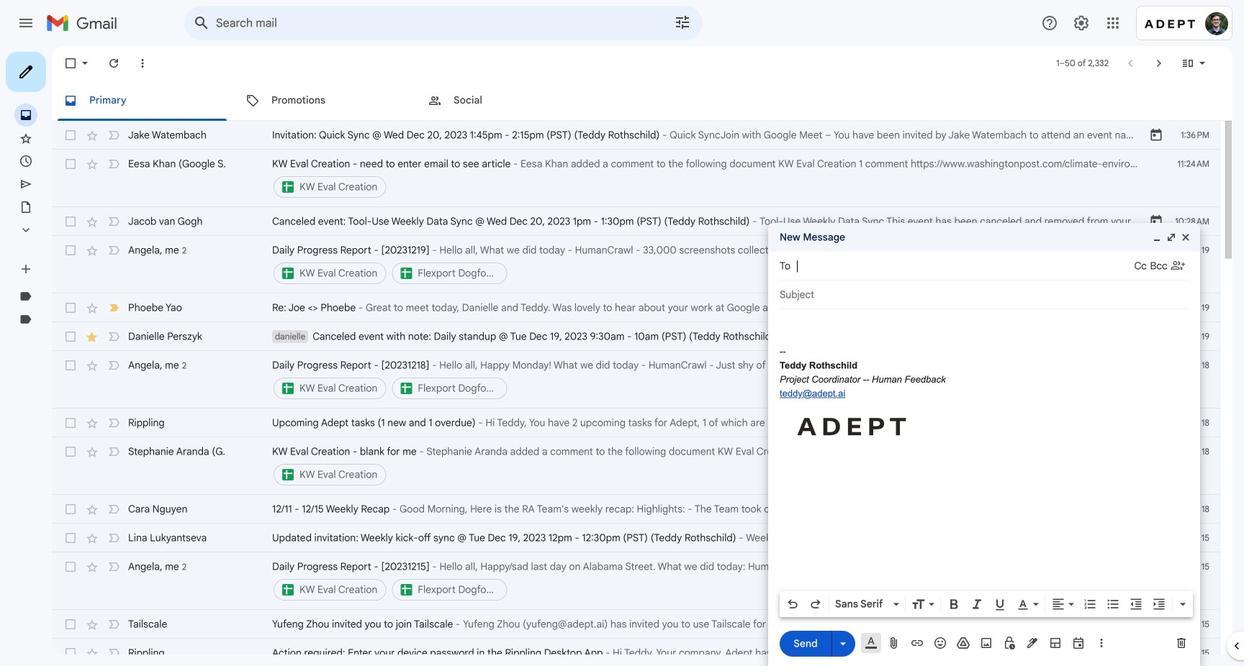 Task type: locate. For each thing, give the bounding box(es) containing it.
1 row from the top
[[52, 121, 1221, 150]]

more send options image
[[836, 637, 850, 651]]

13 row from the top
[[52, 611, 1221, 639]]

main menu image
[[17, 14, 35, 32]]

set up a time to meet image
[[1071, 636, 1086, 651]]

2 row from the top
[[52, 150, 1221, 207]]

search mail image
[[189, 10, 215, 36]]

cell for 4th row from the top of the page
[[272, 243, 1149, 287]]

close image
[[1180, 232, 1192, 243]]

older image
[[1152, 56, 1166, 71]]

cell
[[272, 157, 1149, 200], [272, 243, 1149, 287], [272, 359, 1149, 402], [272, 445, 1149, 488], [272, 560, 1149, 603]]

1 cell from the top
[[272, 157, 1149, 200]]

10 row from the top
[[52, 495, 1221, 524]]

1 vertical spatial calendar event image
[[1149, 215, 1163, 229]]

gmail image
[[46, 9, 125, 37]]

select a layout image
[[1048, 636, 1063, 651]]

bulleted list ‪(⌘⇧8)‬ image
[[1106, 598, 1120, 612]]

italic ‪(⌘i)‬ image
[[970, 598, 984, 612]]

main content
[[52, 46, 1233, 667]]

None checkbox
[[63, 157, 78, 171], [63, 215, 78, 229], [63, 243, 78, 258], [63, 503, 78, 517], [63, 157, 78, 171], [63, 215, 78, 229], [63, 243, 78, 258], [63, 503, 78, 517]]

more email options image
[[135, 56, 150, 71]]

Message Body text field
[[780, 317, 1189, 587]]

4 cell from the top
[[272, 445, 1149, 488]]

3 cell from the top
[[272, 359, 1149, 402]]

Subject field
[[780, 288, 1189, 302]]

tab list
[[52, 81, 1233, 121]]

minimize image
[[1151, 232, 1163, 243]]

numbered list ‪(⌘⇧7)‬ image
[[1083, 598, 1097, 612]]

bold ‪(⌘b)‬ image
[[947, 598, 961, 612]]

insert photo image
[[979, 636, 994, 651]]

cell for seventh row
[[272, 359, 1149, 402]]

option inside formatting options toolbar
[[832, 598, 891, 612]]

11 row from the top
[[52, 524, 1221, 553]]

2 cell from the top
[[272, 243, 1149, 287]]

7 row from the top
[[52, 351, 1221, 409]]

6 row from the top
[[52, 323, 1221, 351]]

0 vertical spatial calendar event image
[[1149, 128, 1163, 143]]

refresh image
[[107, 56, 121, 71]]

support image
[[1041, 14, 1058, 32]]

calendar event image
[[1149, 128, 1163, 143], [1149, 215, 1163, 229]]

toggle split pane mode image
[[1181, 56, 1195, 71]]

toggle confidential mode image
[[1002, 636, 1017, 651]]

option
[[832, 598, 891, 612]]

pop out image
[[1166, 232, 1177, 243]]

None checkbox
[[63, 56, 78, 71], [63, 128, 78, 143], [63, 301, 78, 315], [63, 330, 78, 344], [63, 359, 78, 373], [63, 416, 78, 431], [63, 445, 78, 459], [63, 531, 78, 546], [63, 560, 78, 575], [63, 618, 78, 632], [63, 647, 78, 661], [63, 56, 78, 71], [63, 128, 78, 143], [63, 301, 78, 315], [63, 330, 78, 344], [63, 359, 78, 373], [63, 416, 78, 431], [63, 445, 78, 459], [63, 531, 78, 546], [63, 560, 78, 575], [63, 618, 78, 632], [63, 647, 78, 661]]

8 row from the top
[[52, 409, 1221, 438]]

more labels image
[[19, 223, 33, 238]]

redo ‪(⌘y)‬ image
[[808, 598, 823, 612]]

None search field
[[184, 6, 703, 40]]

row
[[52, 121, 1221, 150], [52, 150, 1221, 207], [52, 207, 1221, 236], [52, 236, 1221, 294], [52, 294, 1221, 323], [52, 323, 1221, 351], [52, 351, 1221, 409], [52, 409, 1221, 438], [52, 438, 1221, 495], [52, 495, 1221, 524], [52, 524, 1221, 553], [52, 553, 1221, 611], [52, 611, 1221, 639], [52, 639, 1221, 667]]

underline ‪(⌘u)‬ image
[[993, 598, 1007, 613]]

undo ‪(⌘z)‬ image
[[785, 598, 800, 612]]

social tab
[[416, 81, 598, 121]]

navigation
[[0, 46, 173, 667]]

5 cell from the top
[[272, 560, 1149, 603]]

dialog
[[768, 223, 1200, 667]]

None text field
[[797, 253, 1134, 279]]



Task type: describe. For each thing, give the bounding box(es) containing it.
insert files using drive image
[[956, 636, 970, 651]]

cell for sixth row from the bottom
[[272, 445, 1149, 488]]

5 row from the top
[[52, 294, 1221, 323]]

1 calendar event image from the top
[[1149, 128, 1163, 143]]

promotions tab
[[234, 81, 415, 121]]

insert link ‪(⌘k)‬ image
[[910, 636, 924, 651]]

Search mail text field
[[216, 16, 634, 30]]

discard draft ‪(⌘⇧d)‬ image
[[1174, 636, 1189, 651]]

cell for 13th row from the bottom of the page
[[272, 157, 1149, 200]]

4 row from the top
[[52, 236, 1221, 294]]

more options image
[[1097, 636, 1106, 651]]

14 row from the top
[[52, 639, 1221, 667]]

attach files image
[[887, 636, 901, 651]]

advanced search options image
[[668, 8, 697, 37]]

indent more ‪(⌘])‬ image
[[1152, 598, 1166, 612]]

cell for 12th row
[[272, 560, 1149, 603]]

insert emoji ‪(⌘⇧2)‬ image
[[933, 636, 947, 651]]

primary tab
[[52, 81, 233, 121]]

indent less ‪(⌘[)‬ image
[[1129, 598, 1143, 612]]

insert signature image
[[1025, 636, 1040, 651]]

3 row from the top
[[52, 207, 1221, 236]]

more formatting options image
[[1176, 598, 1190, 612]]

settings image
[[1073, 14, 1090, 32]]

12 row from the top
[[52, 553, 1221, 611]]

2 calendar event image from the top
[[1149, 215, 1163, 229]]

formatting options toolbar
[[780, 592, 1193, 618]]

9 row from the top
[[52, 438, 1221, 495]]



Task type: vqa. For each thing, say whether or not it's contained in the screenshot.
alert
no



